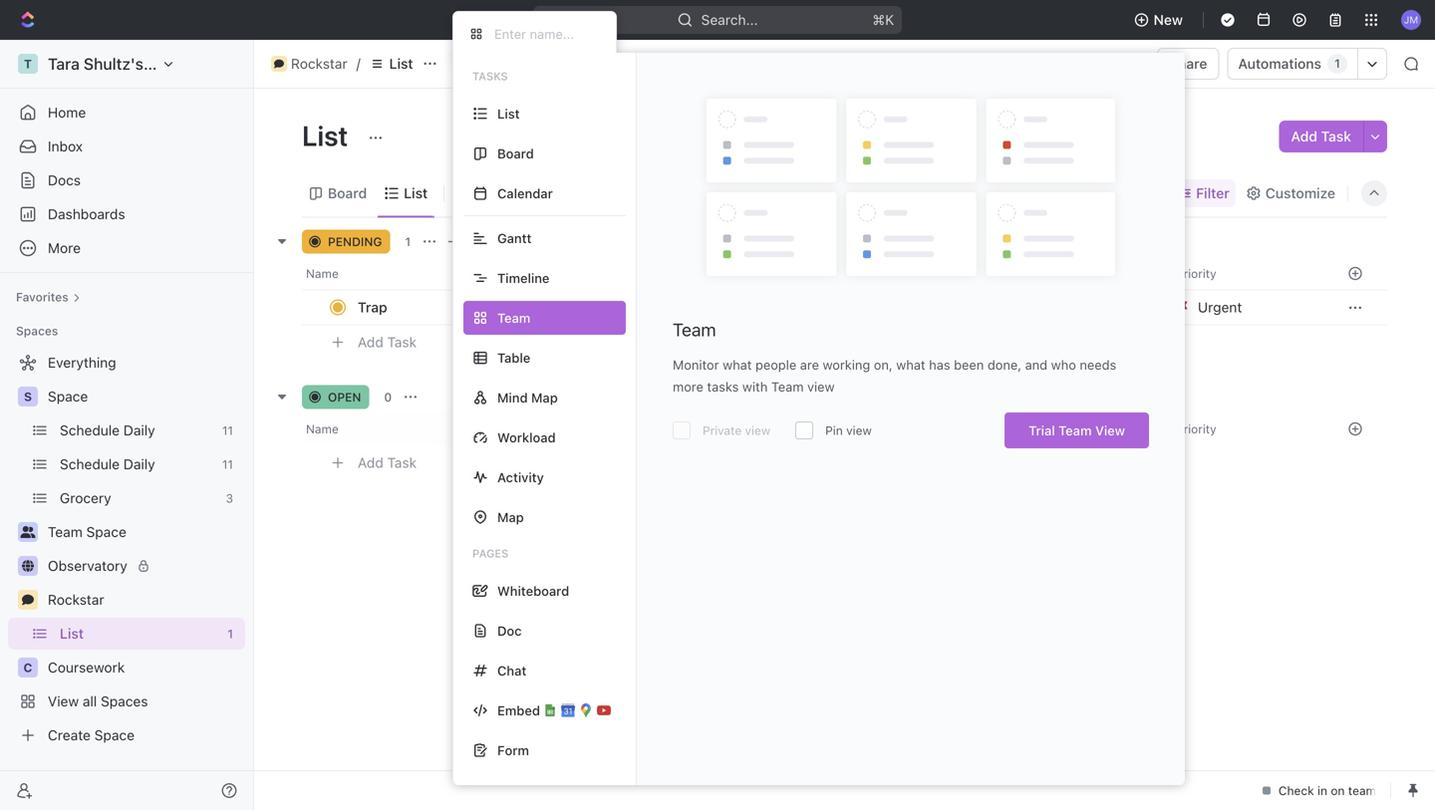 Task type: describe. For each thing, give the bounding box(es) containing it.
view for private view
[[745, 424, 771, 438]]

1 what from the left
[[723, 357, 752, 372]]

mind
[[497, 390, 528, 405]]

space link
[[48, 381, 241, 413]]

trial team view
[[1029, 423, 1125, 438]]

trial
[[1029, 423, 1055, 438]]

task up timeline on the top left of the page
[[492, 235, 518, 249]]

monitor what people are working on, what has been done, and who needs more tasks with team view
[[673, 357, 1117, 394]]

1 vertical spatial rockstar link
[[48, 584, 241, 616]]

been
[[954, 357, 984, 372]]

pin view
[[826, 424, 872, 438]]

0 vertical spatial list link
[[364, 52, 418, 76]]

inbox link
[[8, 131, 245, 162]]

/
[[356, 55, 360, 72]]

search button
[[1090, 179, 1168, 207]]

calendar
[[497, 186, 553, 201]]

tree inside sidebar navigation
[[8, 347, 245, 752]]

2 vertical spatial team
[[1059, 423, 1092, 438]]

pending
[[328, 235, 382, 249]]

space
[[48, 388, 88, 405]]

are
[[800, 357, 819, 372]]

share
[[1169, 55, 1208, 72]]

list left view dropdown button
[[404, 185, 428, 201]]

people
[[756, 357, 797, 372]]

open
[[328, 390, 361, 404]]

add for add task button under trap
[[358, 334, 384, 351]]

share button
[[1157, 48, 1220, 80]]

1 horizontal spatial 1
[[1335, 56, 1341, 70]]

inbox
[[48, 138, 83, 155]]

rockstar inside tree
[[48, 592, 104, 608]]

add left gantt
[[466, 235, 489, 249]]

pages
[[472, 547, 509, 560]]

on,
[[874, 357, 893, 372]]

chat
[[497, 663, 527, 678]]

space, , element
[[18, 387, 38, 407]]

favorites button
[[8, 285, 88, 309]]

list up board "link"
[[302, 119, 354, 152]]

tasks
[[707, 379, 739, 394]]

task for add task button underneath 0
[[387, 455, 417, 471]]

add task button down view dropdown button
[[442, 230, 526, 254]]

1 vertical spatial view
[[1095, 423, 1125, 438]]

add task for add task button underneath 0
[[358, 455, 417, 471]]

workload
[[497, 430, 556, 445]]

add task button down 0
[[349, 451, 425, 475]]

automations
[[1238, 55, 1322, 72]]

trap link
[[353, 293, 841, 322]]

needs
[[1080, 357, 1117, 372]]

trap
[[358, 299, 387, 315]]

list right /
[[389, 55, 413, 72]]

private view
[[703, 424, 771, 438]]

1 vertical spatial list link
[[400, 179, 428, 207]]

1 vertical spatial 1
[[405, 235, 411, 249]]

board inside "link"
[[328, 185, 367, 201]]

whiteboard
[[497, 584, 569, 599]]

spaces
[[16, 324, 58, 338]]



Task type: locate. For each thing, give the bounding box(es) containing it.
view down needs
[[1095, 423, 1125, 438]]

add task button up customize
[[1279, 121, 1364, 153]]

sidebar navigation
[[0, 40, 254, 810]]

2 what from the left
[[896, 357, 926, 372]]

mind map
[[497, 390, 558, 405]]

1 vertical spatial rockstar
[[48, 592, 104, 608]]

1 horizontal spatial rockstar link
[[266, 52, 352, 76]]

add task down 0
[[358, 455, 417, 471]]

activity
[[497, 470, 544, 485]]

working
[[823, 357, 870, 372]]

add
[[1291, 128, 1318, 145], [466, 235, 489, 249], [358, 334, 384, 351], [358, 455, 384, 471]]

add task up timeline on the top left of the page
[[466, 235, 518, 249]]

0 vertical spatial board
[[497, 146, 534, 161]]

search...
[[701, 11, 758, 28]]

map
[[531, 390, 558, 405], [497, 510, 524, 525]]

done,
[[988, 357, 1022, 372]]

customize
[[1266, 185, 1336, 201]]

0 horizontal spatial rockstar link
[[48, 584, 241, 616]]

list link right board "link"
[[400, 179, 428, 207]]

view right the pin
[[846, 424, 872, 438]]

view button
[[453, 170, 518, 217]]

list
[[389, 55, 413, 72], [497, 106, 520, 121], [302, 119, 354, 152], [404, 185, 428, 201]]

view right private
[[745, 424, 771, 438]]

0 vertical spatial view
[[479, 185, 511, 201]]

1 horizontal spatial view
[[807, 379, 835, 394]]

add task
[[1291, 128, 1352, 145], [466, 235, 518, 249], [358, 334, 417, 351], [358, 455, 417, 471]]

form
[[497, 743, 529, 758]]

add down trap
[[358, 334, 384, 351]]

1 horizontal spatial view
[[1095, 423, 1125, 438]]

Enter name... field
[[492, 25, 600, 42]]

map down activity
[[497, 510, 524, 525]]

1 horizontal spatial board
[[497, 146, 534, 161]]

add task button
[[1279, 121, 1364, 153], [442, 230, 526, 254], [349, 330, 425, 354], [349, 451, 425, 475]]

view
[[479, 185, 511, 201], [1095, 423, 1125, 438]]

new
[[1154, 11, 1183, 28]]

view button
[[453, 179, 518, 207]]

pin
[[826, 424, 843, 438]]

list down tasks
[[497, 106, 520, 121]]

and
[[1025, 357, 1048, 372]]

timeline
[[497, 271, 550, 286]]

0
[[384, 390, 392, 404]]

tree
[[8, 347, 245, 752]]

0 vertical spatial 1
[[1335, 56, 1341, 70]]

task for add task button above customize
[[1321, 128, 1352, 145]]

2 horizontal spatial view
[[846, 424, 872, 438]]

add up customize
[[1291, 128, 1318, 145]]

has
[[929, 357, 951, 372]]

0 horizontal spatial view
[[479, 185, 511, 201]]

new button
[[1126, 4, 1195, 36]]

view
[[807, 379, 835, 394], [745, 424, 771, 438], [846, 424, 872, 438]]

docs link
[[8, 164, 245, 196]]

list link
[[364, 52, 418, 76], [400, 179, 428, 207]]

tasks
[[472, 70, 508, 83]]

2 horizontal spatial team
[[1059, 423, 1092, 438]]

embed
[[497, 703, 540, 718]]

monitor
[[673, 357, 719, 372]]

task up customize
[[1321, 128, 1352, 145]]

add task button down trap
[[349, 330, 425, 354]]

⌘k
[[873, 11, 894, 28]]

1 right "pending"
[[405, 235, 411, 249]]

0 horizontal spatial comment image
[[22, 594, 34, 606]]

0 horizontal spatial board
[[328, 185, 367, 201]]

rockstar
[[291, 55, 347, 72], [48, 592, 104, 608]]

1 right the automations
[[1335, 56, 1341, 70]]

private
[[703, 424, 742, 438]]

table
[[497, 350, 531, 365]]

view up gantt
[[479, 185, 511, 201]]

search
[[1116, 185, 1162, 201]]

add for add task button underneath 0
[[358, 455, 384, 471]]

0 vertical spatial rockstar link
[[266, 52, 352, 76]]

1 vertical spatial board
[[328, 185, 367, 201]]

board
[[497, 146, 534, 161], [328, 185, 367, 201]]

0 horizontal spatial 1
[[405, 235, 411, 249]]

1 vertical spatial comment image
[[22, 594, 34, 606]]

add task for add task button under trap
[[358, 334, 417, 351]]

add task up customize
[[1291, 128, 1352, 145]]

0 vertical spatial map
[[531, 390, 558, 405]]

0 horizontal spatial map
[[497, 510, 524, 525]]

view down are on the top right
[[807, 379, 835, 394]]

dashboards link
[[8, 198, 245, 230]]

what right on,
[[896, 357, 926, 372]]

board up "pending"
[[328, 185, 367, 201]]

favorites
[[16, 290, 69, 304]]

task
[[1321, 128, 1352, 145], [492, 235, 518, 249], [387, 334, 417, 351], [387, 455, 417, 471]]

1 horizontal spatial rockstar
[[291, 55, 347, 72]]

team up monitor
[[673, 319, 716, 340]]

add task down trap
[[358, 334, 417, 351]]

1 vertical spatial team
[[771, 379, 804, 394]]

board link
[[324, 179, 367, 207]]

view for pin view
[[846, 424, 872, 438]]

gantt
[[497, 231, 532, 246]]

team inside monitor what people are working on, what has been done, and who needs more tasks with team view
[[771, 379, 804, 394]]

task for add task button under trap
[[387, 334, 417, 351]]

1
[[1335, 56, 1341, 70], [405, 235, 411, 249]]

view inside monitor what people are working on, what has been done, and who needs more tasks with team view
[[807, 379, 835, 394]]

home
[[48, 104, 86, 121]]

board up calendar
[[497, 146, 534, 161]]

team down people
[[771, 379, 804, 394]]

0 horizontal spatial rockstar
[[48, 592, 104, 608]]

comment image
[[274, 59, 284, 69], [22, 594, 34, 606]]

0 horizontal spatial view
[[745, 424, 771, 438]]

add task for add task button above customize
[[1291, 128, 1352, 145]]

1 horizontal spatial map
[[531, 390, 558, 405]]

add for add task button above customize
[[1291, 128, 1318, 145]]

comment image inside rockstar link
[[274, 59, 284, 69]]

list link right /
[[364, 52, 418, 76]]

dashboards
[[48, 206, 125, 222]]

1 horizontal spatial comment image
[[274, 59, 284, 69]]

rockstar link
[[266, 52, 352, 76], [48, 584, 241, 616]]

more
[[673, 379, 704, 394]]

who
[[1051, 357, 1076, 372]]

what up the tasks
[[723, 357, 752, 372]]

1 vertical spatial map
[[497, 510, 524, 525]]

1 horizontal spatial team
[[771, 379, 804, 394]]

comment image inside tree
[[22, 594, 34, 606]]

0 vertical spatial team
[[673, 319, 716, 340]]

docs
[[48, 172, 81, 188]]

task down trap
[[387, 334, 417, 351]]

s
[[24, 390, 32, 404]]

team
[[673, 319, 716, 340], [771, 379, 804, 394], [1059, 423, 1092, 438]]

tree containing space
[[8, 347, 245, 752]]

map right "mind"
[[531, 390, 558, 405]]

doc
[[497, 623, 522, 638]]

team right trial
[[1059, 423, 1092, 438]]

0 horizontal spatial team
[[673, 319, 716, 340]]

view inside button
[[479, 185, 511, 201]]

home link
[[8, 97, 245, 129]]

task down 0
[[387, 455, 417, 471]]

add down 'open'
[[358, 455, 384, 471]]

with
[[743, 379, 768, 394]]

what
[[723, 357, 752, 372], [896, 357, 926, 372]]

1 horizontal spatial what
[[896, 357, 926, 372]]

customize button
[[1240, 179, 1342, 207]]

0 vertical spatial rockstar
[[291, 55, 347, 72]]

0 horizontal spatial what
[[723, 357, 752, 372]]

0 vertical spatial comment image
[[274, 59, 284, 69]]



Task type: vqa. For each thing, say whether or not it's contained in the screenshot.
the Agency Management link
no



